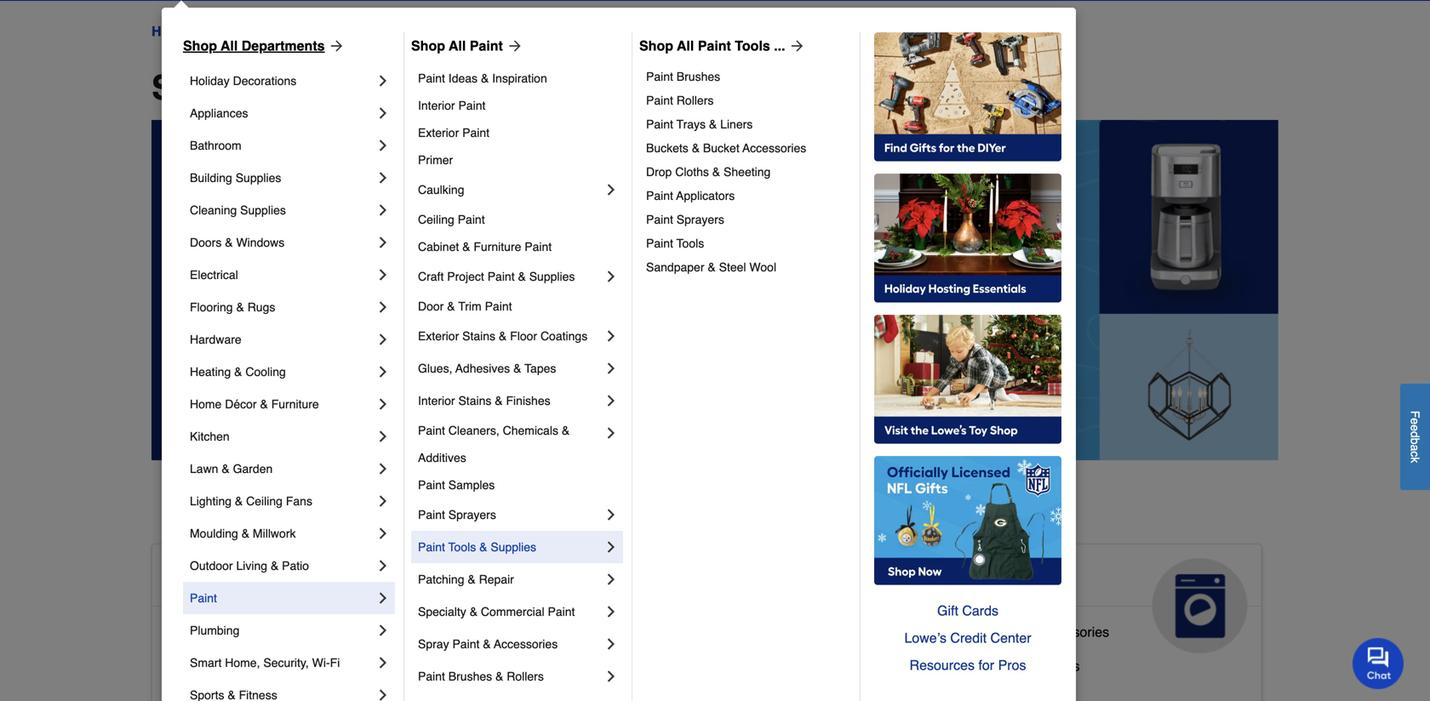 Task type: describe. For each thing, give the bounding box(es) containing it.
& up door & trim paint link
[[518, 270, 526, 284]]

cabinet
[[418, 240, 459, 254]]

hardware
[[190, 333, 242, 347]]

& right ideas
[[481, 72, 489, 85]]

& left tapes
[[513, 362, 521, 375]]

tools for paint tools & supplies
[[448, 541, 476, 554]]

chillers
[[1035, 659, 1080, 674]]

shop all paint tools ... link
[[639, 36, 806, 56]]

& up the cloths
[[692, 141, 700, 155]]

paint inside 'link'
[[452, 638, 480, 651]]

plumbing
[[190, 624, 240, 638]]

gift cards
[[937, 603, 999, 619]]

find gifts for the diyer. image
[[874, 32, 1062, 162]]

holiday
[[190, 74, 230, 88]]

gift
[[937, 603, 959, 619]]

& right lighting
[[235, 495, 243, 508]]

f e e d b a c k button
[[1401, 384, 1430, 490]]

& right the cloths
[[712, 165, 720, 179]]

supplies for building supplies
[[236, 171, 281, 185]]

lawn & garden link
[[190, 453, 375, 485]]

chevron right image for electrical
[[375, 266, 392, 284]]

& inside animal & pet care
[[631, 565, 649, 593]]

b
[[1409, 438, 1422, 445]]

exterior for exterior stains & floor coatings
[[418, 329, 459, 343]]

pet beds, houses, & furniture link
[[545, 682, 729, 702]]

exterior stains & floor coatings
[[418, 329, 588, 343]]

trays
[[677, 117, 706, 131]]

resources for pros
[[910, 658, 1026, 673]]

1 vertical spatial appliances link
[[911, 545, 1262, 654]]

paint samples link
[[418, 472, 620, 499]]

paint up 'sandpaper'
[[646, 237, 673, 250]]

2 horizontal spatial home
[[297, 565, 363, 593]]

chevron right image for caulking
[[603, 181, 620, 198]]

paint down outdoor
[[190, 592, 217, 605]]

home link
[[152, 21, 189, 42]]

lawn & garden
[[190, 462, 273, 476]]

supplies up door & trim paint link
[[529, 270, 575, 284]]

rollers inside paint brushes & rollers link
[[507, 670, 544, 684]]

décor
[[225, 398, 257, 411]]

shop for shop all departments
[[183, 38, 217, 54]]

& left repair
[[468, 573, 476, 587]]

supplies for cleaning supplies
[[240, 203, 286, 217]]

chevron right image for moulding & millwork
[[375, 525, 392, 542]]

paint up paint tools at left
[[646, 213, 673, 226]]

paint down paint samples
[[418, 508, 445, 522]]

craft project paint & supplies link
[[418, 261, 603, 293]]

hardware link
[[190, 324, 375, 356]]

primer
[[418, 153, 453, 167]]

exterior stains & floor coatings link
[[418, 320, 603, 352]]

0 horizontal spatial appliances
[[190, 106, 248, 120]]

0 vertical spatial furniture
[[474, 240, 521, 254]]

paint inside paint cleaners, chemicals & additives
[[418, 424, 445, 438]]

home décor & furniture link
[[190, 388, 375, 421]]

chevron right image for spray paint & accessories
[[603, 636, 620, 653]]

paint up patching
[[418, 541, 445, 554]]

paint up cabinet & furniture paint
[[458, 213, 485, 226]]

lighting
[[190, 495, 232, 508]]

chevron right image for patching & repair
[[603, 571, 620, 588]]

electrical link
[[190, 259, 375, 291]]

appliances image
[[1153, 558, 1248, 654]]

departments up holiday decorations
[[204, 23, 282, 39]]

all for shop all departments
[[246, 68, 288, 107]]

0 horizontal spatial paint sprayers
[[418, 508, 496, 522]]

& left millwork
[[242, 527, 250, 541]]

holiday decorations
[[190, 74, 297, 88]]

moulding & millwork
[[190, 527, 296, 541]]

heating & cooling link
[[190, 356, 375, 388]]

craft project paint & supplies
[[418, 270, 575, 284]]

samples
[[449, 478, 495, 492]]

outdoor living & patio
[[190, 559, 309, 573]]

paint down ceiling paint link
[[525, 240, 552, 254]]

trim
[[458, 300, 482, 313]]

bedroom
[[235, 659, 290, 674]]

kitchen link
[[190, 421, 375, 453]]

chevron right image for paint sprayers
[[603, 507, 620, 524]]

& left steel on the top of the page
[[708, 261, 716, 274]]

paint down interior paint
[[462, 126, 490, 140]]

chevron right image for building supplies
[[375, 169, 392, 186]]

home,
[[225, 656, 260, 670]]

interior paint link
[[418, 92, 620, 119]]

cleaning supplies
[[190, 203, 286, 217]]

glues, adhesives & tapes link
[[418, 352, 603, 385]]

accessible for accessible bedroom
[[166, 659, 231, 674]]

building supplies
[[190, 171, 281, 185]]

wine
[[1000, 659, 1031, 674]]

0 horizontal spatial appliances link
[[190, 97, 375, 129]]

paint trays & liners
[[646, 117, 753, 131]]

& left trim
[[447, 300, 455, 313]]

doors
[[190, 236, 222, 249]]

& left 'pros'
[[987, 659, 996, 674]]

fans
[[286, 495, 312, 508]]

paint samples
[[418, 478, 495, 492]]

glues,
[[418, 362, 452, 375]]

all for shop all departments
[[221, 38, 238, 54]]

paint right trim
[[485, 300, 512, 313]]

& right doors
[[225, 236, 233, 249]]

enjoy savings year-round. no matter what you're shopping for, find what you need at a great price. image
[[152, 120, 1279, 461]]

sandpaper & steel wool link
[[646, 255, 848, 279]]

accessible home link
[[152, 545, 503, 654]]

lowe's
[[905, 630, 947, 646]]

fi
[[330, 656, 340, 670]]

paint cleaners, chemicals & additives
[[418, 424, 573, 465]]

departments link
[[204, 21, 282, 42]]

livestock
[[545, 652, 602, 667]]

appliance parts & accessories
[[925, 624, 1110, 640]]

0 vertical spatial bathroom
[[190, 139, 242, 152]]

all for shop all paint
[[449, 38, 466, 54]]

chevron right image for paint cleaners, chemicals & additives
[[603, 425, 620, 442]]

pet beds, houses, & furniture
[[545, 686, 729, 702]]

paint brushes & rollers link
[[418, 661, 603, 693]]

gift cards link
[[874, 598, 1062, 625]]

paint down animal
[[548, 605, 575, 619]]

interior for interior stains & finishes
[[418, 394, 455, 408]]

stains for exterior
[[462, 329, 496, 343]]

& right specialty
[[470, 605, 478, 619]]

supplies for livestock supplies
[[606, 652, 658, 667]]

holiday hosting essentials. image
[[874, 174, 1062, 303]]

animal
[[545, 565, 625, 593]]

chevron right image for exterior stains & floor coatings
[[603, 328, 620, 345]]

shop all paint
[[411, 38, 503, 54]]

craft
[[418, 270, 444, 284]]

pet inside animal & pet care
[[655, 565, 692, 593]]

center
[[991, 630, 1032, 646]]

1 horizontal spatial ceiling
[[418, 213, 454, 226]]

inspiration
[[492, 72, 547, 85]]

paint rollers link
[[646, 89, 848, 112]]

accessible bathroom link
[[166, 621, 294, 655]]

paint applicators link
[[646, 184, 848, 208]]

smart home, security, wi-fi
[[190, 656, 340, 670]]

& down spray paint & accessories 'link'
[[496, 670, 504, 684]]

animal & pet care image
[[773, 558, 869, 654]]

accessories for appliance parts & accessories
[[1036, 624, 1110, 640]]

living
[[236, 559, 267, 573]]

windows
[[236, 236, 285, 249]]

chevron right image for appliances
[[375, 105, 392, 122]]

interior for interior paint
[[418, 99, 455, 112]]

sandpaper & steel wool
[[646, 261, 777, 274]]

interior stains & finishes
[[418, 394, 551, 408]]

chevron right image for home décor & furniture
[[375, 396, 392, 413]]

appliance parts & accessories link
[[925, 621, 1110, 655]]

all for shop all paint tools ...
[[677, 38, 694, 54]]

steel
[[719, 261, 746, 274]]

caulking link
[[418, 174, 603, 206]]

cards
[[962, 603, 999, 619]]

stains for interior
[[458, 394, 492, 408]]

1 vertical spatial appliances
[[925, 565, 1052, 593]]

accessories for buckets & bucket accessories
[[743, 141, 807, 155]]

drop cloths & sheeting
[[646, 165, 771, 179]]

paint cleaners, chemicals & additives link
[[418, 417, 603, 472]]

home for home
[[152, 23, 189, 39]]

1 vertical spatial paint sprayers link
[[418, 499, 603, 531]]

exterior for exterior paint
[[418, 126, 459, 140]]



Task type: locate. For each thing, give the bounding box(es) containing it.
0 vertical spatial brushes
[[677, 70, 720, 83]]

1 horizontal spatial brushes
[[677, 70, 720, 83]]

0 horizontal spatial brushes
[[449, 670, 492, 684]]

furniture down heating & cooling "link"
[[271, 398, 319, 411]]

accessible for accessible home
[[166, 565, 291, 593]]

tools
[[735, 38, 770, 54], [677, 237, 704, 250], [448, 541, 476, 554]]

0 vertical spatial sprayers
[[677, 213, 724, 226]]

furniture inside 'link'
[[271, 398, 319, 411]]

chevron right image for paint tools & supplies
[[603, 539, 620, 556]]

1 vertical spatial rollers
[[507, 670, 544, 684]]

0 horizontal spatial furniture
[[271, 398, 319, 411]]

e
[[1409, 418, 1422, 425], [1409, 425, 1422, 431]]

chevron right image for doors & windows
[[375, 234, 392, 251]]

1 horizontal spatial rollers
[[677, 94, 714, 107]]

0 horizontal spatial accessories
[[494, 638, 558, 651]]

rollers up trays
[[677, 94, 714, 107]]

paint up additives
[[418, 424, 445, 438]]

decorations
[[233, 74, 297, 88]]

cleaners,
[[449, 424, 500, 438]]

paint down paint brushes
[[646, 94, 673, 107]]

& up repair
[[479, 541, 487, 554]]

paint down additives
[[418, 478, 445, 492]]

1 horizontal spatial appliances
[[925, 565, 1052, 593]]

1 vertical spatial pet
[[545, 686, 566, 702]]

chevron right image for outdoor living & patio
[[375, 558, 392, 575]]

paint up paint brushes
[[698, 38, 731, 54]]

accessible bedroom link
[[166, 655, 290, 689]]

chevron right image for specialty & commercial paint
[[603, 604, 620, 621]]

1 vertical spatial stains
[[458, 394, 492, 408]]

shop all departments
[[152, 68, 506, 107]]

all
[[221, 38, 238, 54], [449, 38, 466, 54], [677, 38, 694, 54], [246, 68, 288, 107]]

project
[[447, 270, 484, 284]]

departments for shop
[[242, 38, 325, 54]]

1 accessible from the top
[[166, 565, 291, 593]]

shop
[[183, 38, 217, 54], [411, 38, 445, 54], [639, 38, 673, 54]]

interior up exterior paint
[[418, 99, 455, 112]]

accessible bathroom
[[166, 624, 294, 640]]

paint down drop
[[646, 189, 673, 203]]

paint up the buckets
[[646, 117, 673, 131]]

0 vertical spatial appliances link
[[190, 97, 375, 129]]

2 arrow right image from the left
[[785, 37, 806, 54]]

heating
[[190, 365, 231, 379]]

& right chemicals
[[562, 424, 570, 438]]

paint sprayers link
[[646, 208, 848, 232], [418, 499, 603, 531]]

door
[[418, 300, 444, 313]]

chevron right image for flooring & rugs
[[375, 299, 392, 316]]

1 vertical spatial exterior
[[418, 329, 459, 343]]

beverage & wine chillers
[[925, 659, 1080, 674]]

arrow right image up paint brushes link
[[785, 37, 806, 54]]

1 horizontal spatial shop
[[411, 38, 445, 54]]

appliances up the cards
[[925, 565, 1052, 593]]

brushes for paint brushes
[[677, 70, 720, 83]]

supplies up "cleaning supplies" at top
[[236, 171, 281, 185]]

interior down 'glues,'
[[418, 394, 455, 408]]

paint down spray in the left bottom of the page
[[418, 670, 445, 684]]

flooring & rugs link
[[190, 291, 375, 324]]

0 vertical spatial stains
[[462, 329, 496, 343]]

sprayers down applicators
[[677, 213, 724, 226]]

c
[[1409, 451, 1422, 457]]

paint up paint ideas & inspiration
[[470, 38, 503, 54]]

chevron right image for interior stains & finishes
[[603, 393, 620, 410]]

& right houses,
[[662, 686, 671, 702]]

& left rugs
[[236, 301, 244, 314]]

liners
[[720, 117, 753, 131]]

chevron right image for craft project paint & supplies
[[603, 268, 620, 285]]

0 horizontal spatial home
[[152, 23, 189, 39]]

home inside 'link'
[[190, 398, 222, 411]]

0 vertical spatial appliances
[[190, 106, 248, 120]]

paint sprayers down paint applicators
[[646, 213, 724, 226]]

2 horizontal spatial furniture
[[675, 686, 729, 702]]

bathroom
[[190, 139, 242, 152], [235, 624, 294, 640]]

2 vertical spatial furniture
[[675, 686, 729, 702]]

spray paint & accessories link
[[418, 628, 603, 661]]

houses,
[[608, 686, 658, 702]]

tools up patching & repair
[[448, 541, 476, 554]]

None search field
[[538, 0, 1003, 3]]

paint right spray in the left bottom of the page
[[452, 638, 480, 651]]

1 horizontal spatial paint sprayers
[[646, 213, 724, 226]]

0 horizontal spatial paint sprayers link
[[418, 499, 603, 531]]

1 e from the top
[[1409, 418, 1422, 425]]

arrow right image for shop all departments
[[325, 37, 345, 54]]

departments for shop
[[298, 68, 506, 107]]

tools for paint tools
[[677, 237, 704, 250]]

stains down trim
[[462, 329, 496, 343]]

shop up paint brushes
[[639, 38, 673, 54]]

0 vertical spatial accessible
[[166, 565, 291, 593]]

& inside 'link'
[[260, 398, 268, 411]]

1 horizontal spatial paint sprayers link
[[646, 208, 848, 232]]

all down shop all departments link
[[246, 68, 288, 107]]

livestock supplies
[[545, 652, 658, 667]]

home for home décor & furniture
[[190, 398, 222, 411]]

0 horizontal spatial arrow right image
[[325, 37, 345, 54]]

1 vertical spatial ceiling
[[246, 495, 283, 508]]

paint tools & supplies link
[[418, 531, 603, 564]]

door & trim paint link
[[418, 293, 620, 320]]

supplies up windows
[[240, 203, 286, 217]]

chevron right image
[[375, 72, 392, 89], [375, 137, 392, 154], [375, 169, 392, 186], [375, 234, 392, 251], [375, 266, 392, 284], [603, 268, 620, 285], [375, 299, 392, 316], [603, 328, 620, 345], [603, 360, 620, 377], [375, 396, 392, 413], [603, 425, 620, 442], [375, 428, 392, 445], [375, 461, 392, 478], [603, 507, 620, 524], [603, 539, 620, 556], [375, 590, 392, 607], [603, 636, 620, 653], [375, 655, 392, 672], [375, 687, 392, 702]]

paint brushes link
[[646, 65, 848, 89]]

buckets & bucket accessories link
[[646, 136, 848, 160]]

bathroom up the smart home, security, wi-fi
[[235, 624, 294, 640]]

& right animal
[[631, 565, 649, 593]]

ceiling up millwork
[[246, 495, 283, 508]]

arrow right image up "shop all departments" at the top
[[325, 37, 345, 54]]

& up paint brushes & rollers at the bottom left
[[483, 638, 491, 651]]

arrow right image
[[325, 37, 345, 54], [785, 37, 806, 54]]

accessible down plumbing
[[166, 659, 231, 674]]

1 vertical spatial sprayers
[[449, 508, 496, 522]]

e up d
[[1409, 418, 1422, 425]]

1 shop from the left
[[183, 38, 217, 54]]

visit the lowe's toy shop. image
[[874, 315, 1062, 444]]

exterior paint link
[[418, 119, 620, 146]]

specialty
[[418, 605, 466, 619]]

resources
[[910, 658, 975, 673]]

officially licensed n f l gifts. shop now. image
[[874, 456, 1062, 586]]

& left floor
[[499, 329, 507, 343]]

furniture up craft project paint & supplies
[[474, 240, 521, 254]]

chevron right image for heating & cooling
[[375, 364, 392, 381]]

chevron right image for holiday decorations
[[375, 72, 392, 89]]

1 horizontal spatial home
[[190, 398, 222, 411]]

patching & repair link
[[418, 564, 603, 596]]

0 horizontal spatial rollers
[[507, 670, 544, 684]]

paint down cabinet & furniture paint
[[488, 270, 515, 284]]

0 vertical spatial tools
[[735, 38, 770, 54]]

sprayers for the topmost paint sprayers link
[[677, 213, 724, 226]]

& right cabinet
[[462, 240, 470, 254]]

& left patio
[[271, 559, 279, 573]]

departments inside shop all departments link
[[242, 38, 325, 54]]

1 vertical spatial brushes
[[449, 670, 492, 684]]

beverage & wine chillers link
[[925, 655, 1080, 689]]

1 horizontal spatial accessories
[[743, 141, 807, 155]]

exterior down door
[[418, 329, 459, 343]]

& right lawn
[[222, 462, 230, 476]]

garden
[[233, 462, 273, 476]]

1 horizontal spatial furniture
[[474, 240, 521, 254]]

& inside paint cleaners, chemicals & additives
[[562, 424, 570, 438]]

1 vertical spatial home
[[190, 398, 222, 411]]

2 horizontal spatial tools
[[735, 38, 770, 54]]

2 vertical spatial accessible
[[166, 659, 231, 674]]

shop up paint ideas & inspiration
[[411, 38, 445, 54]]

brushes for paint brushes & rollers
[[449, 670, 492, 684]]

chevron right image for cleaning supplies
[[375, 202, 392, 219]]

accessories up the sheeting
[[743, 141, 807, 155]]

departments up exterior paint
[[298, 68, 506, 107]]

shop for shop all paint
[[411, 38, 445, 54]]

cleaning
[[190, 203, 237, 217]]

chevron right image for glues, adhesives & tapes
[[603, 360, 620, 377]]

appliances down holiday
[[190, 106, 248, 120]]

0 vertical spatial rollers
[[677, 94, 714, 107]]

chevron right image for paint brushes & rollers
[[603, 668, 620, 685]]

e up b
[[1409, 425, 1422, 431]]

plumbing link
[[190, 615, 375, 647]]

parts
[[988, 624, 1020, 640]]

drop cloths & sheeting link
[[646, 160, 848, 184]]

door & trim paint
[[418, 300, 512, 313]]

chemicals
[[503, 424, 558, 438]]

0 horizontal spatial sprayers
[[449, 508, 496, 522]]

paint brushes
[[646, 70, 720, 83]]

coatings
[[541, 329, 588, 343]]

accessories for spray paint & accessories
[[494, 638, 558, 651]]

cleaning supplies link
[[190, 194, 375, 226]]

accessories inside 'link'
[[494, 638, 558, 651]]

arrow right image inside shop all departments link
[[325, 37, 345, 54]]

1 horizontal spatial tools
[[677, 237, 704, 250]]

flooring & rugs
[[190, 301, 275, 314]]

accessible
[[166, 565, 291, 593], [166, 624, 231, 640], [166, 659, 231, 674]]

2 interior from the top
[[418, 394, 455, 408]]

floor
[[510, 329, 537, 343]]

all up holiday decorations
[[221, 38, 238, 54]]

2 vertical spatial tools
[[448, 541, 476, 554]]

stains inside exterior stains & floor coatings link
[[462, 329, 496, 343]]

lawn
[[190, 462, 218, 476]]

cabinet & furniture paint link
[[418, 233, 620, 261]]

& inside "link"
[[234, 365, 242, 379]]

0 vertical spatial home
[[152, 23, 189, 39]]

shop for shop all paint tools ...
[[639, 38, 673, 54]]

departments up holiday decorations link
[[242, 38, 325, 54]]

chevron right image for hardware
[[375, 331, 392, 348]]

chevron right image for plumbing
[[375, 622, 392, 639]]

adhesives
[[455, 362, 510, 375]]

lowe's credit center link
[[874, 625, 1062, 652]]

accessible for accessible bathroom
[[166, 624, 231, 640]]

paint down ideas
[[458, 99, 486, 112]]

caulking
[[418, 183, 464, 197]]

0 vertical spatial interior
[[418, 99, 455, 112]]

2 horizontal spatial accessories
[[1036, 624, 1110, 640]]

patching
[[418, 573, 464, 587]]

paint sprayers down paint samples
[[418, 508, 496, 522]]

building supplies link
[[190, 162, 375, 194]]

1 horizontal spatial pet
[[655, 565, 692, 593]]

appliances link
[[190, 97, 375, 129], [911, 545, 1262, 654]]

stains up cleaners,
[[458, 394, 492, 408]]

livestock supplies link
[[545, 648, 658, 682]]

3 accessible from the top
[[166, 659, 231, 674]]

ceiling up cabinet
[[418, 213, 454, 226]]

1 vertical spatial furniture
[[271, 398, 319, 411]]

sprayers for the bottommost paint sprayers link
[[449, 508, 496, 522]]

accessories
[[743, 141, 807, 155], [1036, 624, 1110, 640], [494, 638, 558, 651]]

chevron right image for smart home, security, wi-fi
[[375, 655, 392, 672]]

security,
[[263, 656, 309, 670]]

furniture right houses,
[[675, 686, 729, 702]]

specialty & commercial paint
[[418, 605, 575, 619]]

appliances link up chillers
[[911, 545, 1262, 654]]

0 horizontal spatial shop
[[183, 38, 217, 54]]

2 exterior from the top
[[418, 329, 459, 343]]

paint tools
[[646, 237, 704, 250]]

accessible down the 'moulding'
[[166, 565, 291, 593]]

shop all paint link
[[411, 36, 523, 56]]

tools left the ...
[[735, 38, 770, 54]]

1 horizontal spatial appliances link
[[911, 545, 1262, 654]]

accessories down commercial
[[494, 638, 558, 651]]

1 interior from the top
[[418, 99, 455, 112]]

paint sprayers link down the drop cloths & sheeting link
[[646, 208, 848, 232]]

0 horizontal spatial tools
[[448, 541, 476, 554]]

chat invite button image
[[1353, 638, 1405, 690]]

accessible up smart
[[166, 624, 231, 640]]

chevron right image for bathroom
[[375, 137, 392, 154]]

shop up holiday
[[183, 38, 217, 54]]

accessible home image
[[394, 558, 489, 654]]

& right décor
[[260, 398, 268, 411]]

cloths
[[675, 165, 709, 179]]

paint up paint rollers
[[646, 70, 673, 83]]

1 vertical spatial tools
[[677, 237, 704, 250]]

brushes up paint rollers
[[677, 70, 720, 83]]

sprayers down samples
[[449, 508, 496, 522]]

0 vertical spatial exterior
[[418, 126, 459, 140]]

stains inside interior stains & finishes link
[[458, 394, 492, 408]]

arrow right image inside shop all paint tools ... link
[[785, 37, 806, 54]]

accessories up chillers
[[1036, 624, 1110, 640]]

paint applicators
[[646, 189, 735, 203]]

spray paint & accessories
[[418, 638, 558, 651]]

1 horizontal spatial arrow right image
[[785, 37, 806, 54]]

2 e from the top
[[1409, 425, 1422, 431]]

& left cooling
[[234, 365, 242, 379]]

resources for pros link
[[874, 652, 1062, 679]]

1 vertical spatial bathroom
[[235, 624, 294, 640]]

& inside 'link'
[[483, 638, 491, 651]]

paint inside "link"
[[646, 189, 673, 203]]

2 horizontal spatial shop
[[639, 38, 673, 54]]

arrow right image for shop all paint tools ...
[[785, 37, 806, 54]]

lighting & ceiling fans link
[[190, 485, 375, 518]]

0 horizontal spatial pet
[[545, 686, 566, 702]]

supplies up patching & repair link
[[491, 541, 536, 554]]

& right parts
[[1024, 624, 1033, 640]]

0 horizontal spatial ceiling
[[246, 495, 283, 508]]

millwork
[[253, 527, 296, 541]]

glues, adhesives & tapes
[[418, 362, 556, 375]]

holiday decorations link
[[190, 65, 375, 97]]

lighting & ceiling fans
[[190, 495, 312, 508]]

1 vertical spatial paint sprayers
[[418, 508, 496, 522]]

all up ideas
[[449, 38, 466, 54]]

appliances
[[190, 106, 248, 120], [925, 565, 1052, 593]]

chevron right image for paint
[[375, 590, 392, 607]]

2 vertical spatial home
[[297, 565, 363, 593]]

& left finishes
[[495, 394, 503, 408]]

arrow right image
[[503, 37, 523, 54]]

sheeting
[[724, 165, 771, 179]]

3 shop from the left
[[639, 38, 673, 54]]

paint link
[[190, 582, 375, 615]]

moulding & millwork link
[[190, 518, 375, 550]]

chevron right image for kitchen
[[375, 428, 392, 445]]

tools up 'sandpaper'
[[677, 237, 704, 250]]

a
[[1409, 445, 1422, 451]]

supplies up pet beds, houses, & furniture link on the bottom of the page
[[606, 652, 658, 667]]

chevron right image for lighting & ceiling fans
[[375, 493, 392, 510]]

repair
[[479, 573, 514, 587]]

0 vertical spatial ceiling
[[418, 213, 454, 226]]

0 vertical spatial paint sprayers link
[[646, 208, 848, 232]]

0 vertical spatial paint sprayers
[[646, 213, 724, 226]]

0 vertical spatial pet
[[655, 565, 692, 593]]

buckets & bucket accessories
[[646, 141, 807, 155]]

appliance
[[925, 624, 985, 640]]

d
[[1409, 431, 1422, 438]]

chevron right image for lawn & garden
[[375, 461, 392, 478]]

1 exterior from the top
[[418, 126, 459, 140]]

patio
[[282, 559, 309, 573]]

1 horizontal spatial sprayers
[[677, 213, 724, 226]]

1 vertical spatial interior
[[418, 394, 455, 408]]

& right trays
[[709, 117, 717, 131]]

2 accessible from the top
[[166, 624, 231, 640]]

2 shop from the left
[[411, 38, 445, 54]]

chevron right image
[[375, 105, 392, 122], [603, 181, 620, 198], [375, 202, 392, 219], [375, 331, 392, 348], [375, 364, 392, 381], [603, 393, 620, 410], [375, 493, 392, 510], [375, 525, 392, 542], [375, 558, 392, 575], [603, 571, 620, 588], [603, 604, 620, 621], [375, 622, 392, 639], [603, 668, 620, 685]]

1 arrow right image from the left
[[325, 37, 345, 54]]

1 vertical spatial accessible
[[166, 624, 231, 640]]

rollers inside paint rollers link
[[677, 94, 714, 107]]

all up paint brushes
[[677, 38, 694, 54]]

paint sprayers link up paint tools & supplies
[[418, 499, 603, 531]]

paint trays & liners link
[[646, 112, 848, 136]]

paint left ideas
[[418, 72, 445, 85]]

appliances link down decorations
[[190, 97, 375, 129]]

shop all departments link
[[183, 36, 345, 56]]



Task type: vqa. For each thing, say whether or not it's contained in the screenshot.
the right Home
yes



